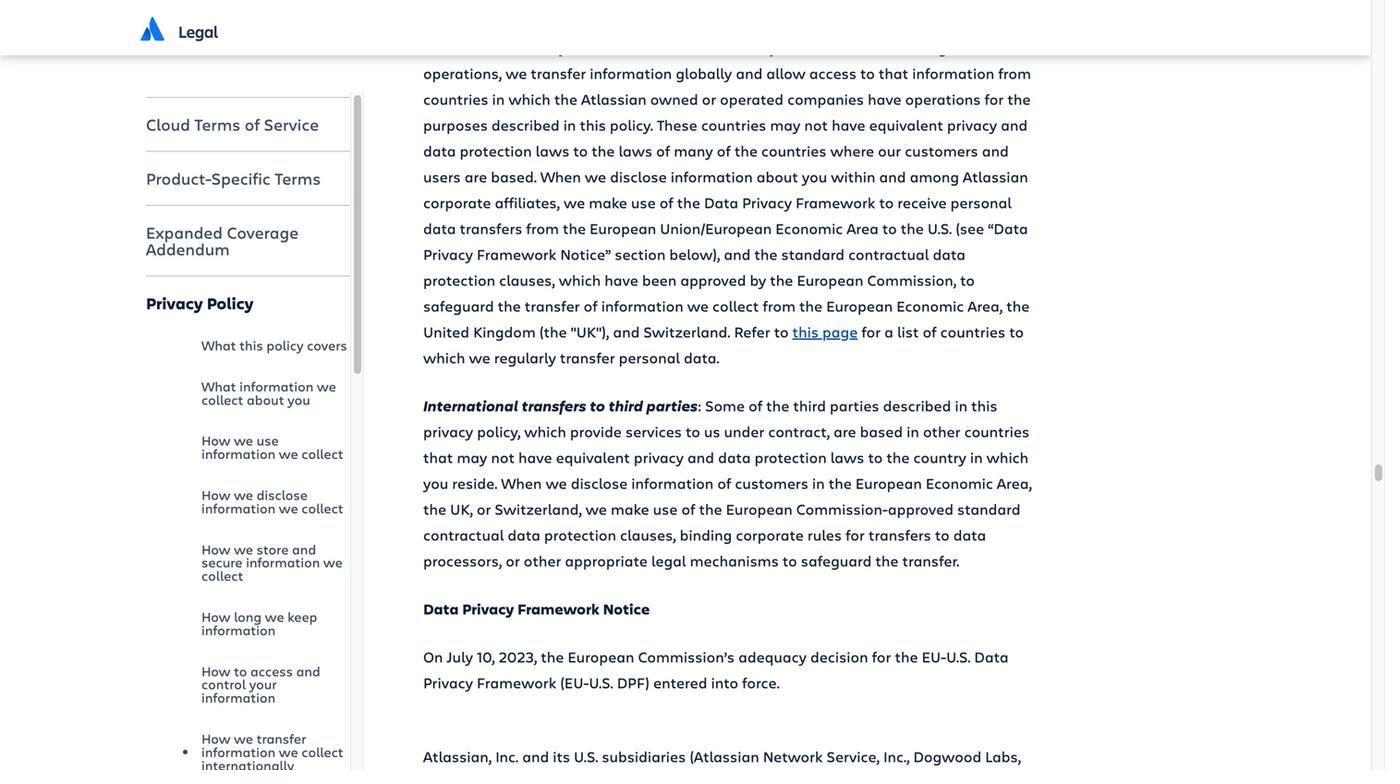 Task type: describe. For each thing, give the bounding box(es) containing it.
that inside : to facilitate our global operations, we transfer information globally and allow access to that information from countries in which the atlassian owned or operated companies have operations for the purposes described in this policy. these countries may not have equivalent privacy and data protection laws to the laws of many of the countries where our customers and users are based. when we disclose information about you within and among atlassian corporate affiliates, we make use of the data privacy framework to receive personal data transfers from the european union/european economic area to the u.s. (see "data privacy framework notice" section below), and the standard contractual data protection clauses, which have been approved by the european commission, to safeguard the transfer of information we collect from the european economic area, the united kingdom (the "uk"), and switzerland. refer to
[[879, 63, 909, 83]]

how we use information we collect
[[202, 432, 344, 463]]

how for how we use information we collect
[[202, 432, 231, 450]]

dpf)
[[617, 674, 650, 693]]

standard inside ': some of the third parties described in this privacy policy, which provide services to us under contract, are based in other countries that may not have equivalent privacy and data protection laws to the country in which you reside. when we disclose information of customers in the european economic area, the uk, or switzerland, we make use of the european commission-approved standard contractual data protection clauses, binding corporate rules for transfers to data processors, or other appropriate legal mechanisms to safeguard the transfer.'
[[958, 500, 1021, 520]]

2 vertical spatial from
[[763, 296, 796, 316]]

expanded coverage addendum link
[[146, 211, 350, 271]]

we down how we use information we collect
[[234, 486, 253, 504]]

the up contract,
[[767, 396, 790, 416]]

approved inside ': some of the third parties described in this privacy policy, which provide services to us under contract, are based in other countries that may not have equivalent privacy and data protection laws to the country in which you reside. when we disclose information of customers in the european economic area, the uk, or switzerland, we make use of the european commission-approved standard contractual data protection clauses, binding corporate rules for transfers to data processors, or other appropriate legal mechanisms to safeguard the transfer.'
[[888, 500, 954, 520]]

the down "data at the right top of the page
[[1007, 296, 1030, 316]]

which down international transfers to third parties
[[524, 422, 567, 442]]

information inside how we disclose information we collect
[[202, 500, 276, 518]]

1 third from the left
[[609, 396, 643, 416]]

how for how we transfer information we collect internationally
[[202, 730, 231, 748]]

facilitate
[[846, 38, 908, 57]]

(eu-
[[560, 674, 589, 693]]

switzerland. refer
[[644, 322, 771, 342]]

we up how we disclose information we collect link
[[279, 445, 298, 463]]

what this policy covers
[[202, 336, 347, 355]]

you inside ': some of the third parties described in this privacy policy, which provide services to us under contract, are based in other countries that may not have equivalent privacy and data protection laws to the country in which you reside. when we disclose information of customers in the european economic area, the uk, or switzerland, we make use of the european commission-approved standard contractual data protection clauses, binding corporate rules for transfers to data processors, or other appropriate legal mechanisms to safeguard the transfer.'
[[423, 474, 449, 494]]

data down users
[[423, 219, 456, 239]]

economic inside ': some of the third parties described in this privacy policy, which provide services to us under contract, are based in other countries that may not have equivalent privacy and data protection laws to the country in which you reside. when we disclose information of customers in the european economic area, the uk, or switzerland, we make use of the european commission-approved standard contractual data protection clauses, binding corporate rules for transfers to data processors, or other appropriate legal mechanisms to safeguard the transfer.'
[[926, 474, 994, 494]]

0 vertical spatial from
[[999, 63, 1032, 83]]

below),
[[670, 245, 720, 265]]

not inside ': some of the third parties described in this privacy policy, which provide services to us under contract, are based in other countries that may not have equivalent privacy and data protection laws to the country in which you reside. when we disclose information of customers in the european economic area, the uk, or switzerland, we make use of the european commission-approved standard contractual data protection clauses, binding corporate rules for transfers to data processors, or other appropriate legal mechanisms to safeguard the transfer.'
[[491, 448, 515, 468]]

of right many
[[717, 141, 731, 161]]

of up binding at the bottom of the page
[[682, 500, 696, 520]]

data down under
[[718, 448, 751, 468]]

we right "store"
[[323, 554, 343, 572]]

based.
[[491, 167, 537, 187]]

atlassian,
[[423, 748, 492, 767]]

where
[[831, 141, 875, 161]]

how we transfer information we collect internationally
[[202, 730, 344, 771]]

the right by
[[770, 271, 794, 290]]

service
[[264, 114, 319, 135]]

: some of the third parties described in this privacy policy, which provide services to us under contract, are based in other countries that may not have equivalent privacy and data protection laws to the country in which you reside. when we disclose information of customers in the european economic area, the uk, or switzerland, we make use of the european commission-approved standard contractual data protection clauses, binding corporate rules for transfers to data processors, or other appropriate legal mechanisms to safeguard the transfer.
[[423, 396, 1032, 571]]

secure
[[202, 554, 243, 572]]

of up ""uk"),"
[[584, 296, 598, 316]]

which up based.
[[509, 89, 551, 109]]

specific
[[211, 168, 271, 190]]

european up the section
[[590, 219, 657, 239]]

labs,
[[986, 748, 1022, 767]]

operated
[[720, 89, 784, 109]]

collect inside : to facilitate our global operations, we transfer information globally and allow access to that information from countries in which the atlassian owned or operated companies have operations for the purposes described in this policy. these countries may not have equivalent privacy and data protection laws to the laws of many of the countries where our customers and users are based. when we disclose information about you within and among atlassian corporate affiliates, we make use of the data privacy framework to receive personal data transfers from the european union/european economic area to the u.s. (see "data privacy framework notice" section below), and the standard contractual data protection clauses, which have been approved by the european commission, to safeguard the transfer of information we collect from the european economic area, the united kingdom (the "uk"), and switzerland. refer to
[[713, 296, 759, 316]]

and inside how we store and secure information we collect
[[292, 541, 316, 559]]

international for : to facilitate our global operations, we transfer information globally and allow access to that information from countries in which the atlassian owned or operated companies have operations for the purposes described in this policy. these countries may not have equivalent privacy and data protection laws to the laws of many of the countries where our customers and users are based. when we disclose information about you within and among atlassian corporate affiliates, we make use of the data privacy framework to receive personal data transfers from the european union/european economic area to the u.s. (see "data privacy framework notice" section below), and the standard contractual data protection clauses, which have been approved by the european commission, to safeguard the transfer of information we collect from the european economic area, the united kingdom (the "uk"), and switzerland. refer to
[[423, 38, 518, 57]]

legal
[[178, 20, 218, 43]]

legal link
[[178, 0, 218, 55]]

for a list of countries to which we regularly transfer personal data.
[[423, 322, 1024, 368]]

data inside on july 10, 2023, the european commission's adequacy decision for the eu-u.s. data privacy framework (eu-u.s. dpf) entered into force.
[[975, 648, 1009, 668]]

product-specific terms link
[[146, 157, 350, 201]]

use inside how we use information we collect
[[257, 432, 279, 450]]

how for how to access and control your information
[[202, 663, 231, 681]]

data inside : to facilitate our global operations, we transfer information globally and allow access to that information from countries in which the atlassian owned or operated companies have operations for the purposes described in this policy. these countries may not have equivalent privacy and data protection laws to the laws of many of the countries where our customers and users are based. when we disclose information about you within and among atlassian corporate affiliates, we make use of the data privacy framework to receive personal data transfers from the european union/european economic area to the u.s. (see "data privacy framework notice" section below), and the standard contractual data protection clauses, which have been approved by the european commission, to safeguard the transfer of information we collect from the european economic area, the united kingdom (the "uk"), and switzerland. refer to
[[704, 193, 739, 213]]

in up country
[[955, 396, 968, 416]]

0 horizontal spatial other
[[524, 552, 561, 571]]

privacy up the united
[[423, 245, 473, 265]]

"uk"),
[[571, 322, 609, 342]]

and inside atlassian, inc. and its u.s. subsidiaries (atlassian network service, inc., dogwood labs,
[[522, 748, 549, 767]]

the down based
[[887, 448, 910, 468]]

data up users
[[423, 141, 456, 161]]

product-
[[146, 168, 211, 190]]

by
[[750, 271, 767, 290]]

privacy up union/european
[[742, 193, 792, 213]]

the down operated
[[735, 141, 758, 161]]

access inside : to facilitate our global operations, we transfer information globally and allow access to that information from countries in which the atlassian owned or operated companies have operations for the purposes described in this policy. these countries may not have equivalent privacy and data protection laws to the laws of many of the countries where our customers and users are based. when we disclose information about you within and among atlassian corporate affiliates, we make use of the data privacy framework to receive personal data transfers from the european union/european economic area to the u.s. (see "data privacy framework notice" section below), and the standard contractual data protection clauses, which have been approved by the european commission, to safeguard the transfer of information we collect from the european economic area, the united kingdom (the "uk"), and switzerland. refer to
[[810, 63, 857, 83]]

(see
[[956, 219, 985, 239]]

store
[[257, 541, 289, 559]]

commission,
[[868, 271, 957, 290]]

we inside for a list of countries to which we regularly transfer personal data.
[[469, 348, 491, 368]]

laws inside ': some of the third parties described in this privacy policy, which provide services to us under contract, are based in other countries that may not have equivalent privacy and data protection laws to the country in which you reside. when we disclose information of customers in the european economic area, the uk, or switzerland, we make use of the european commission-approved standard contractual data protection clauses, binding corporate rules for transfers to data processors, or other appropriate legal mechanisms to safeguard the transfer.'
[[831, 448, 865, 468]]

international transfers to third parties
[[423, 396, 698, 416]]

eu-
[[922, 648, 947, 668]]

privacy policy link
[[146, 281, 350, 325]]

protection down contract,
[[755, 448, 827, 468]]

we down how to access and control your information link
[[279, 744, 298, 762]]

how we disclose information we collect link
[[202, 475, 350, 530]]

transfer up the '(the'
[[525, 296, 580, 316]]

country
[[914, 448, 967, 468]]

information inside 'how to access and control your information'
[[202, 689, 276, 707]]

data down the switzerland,
[[508, 526, 541, 546]]

european inside on july 10, 2023, the european commission's adequacy decision for the eu-u.s. data privacy framework (eu-u.s. dpf) entered into force.
[[568, 648, 635, 668]]

globally
[[676, 63, 732, 83]]

parties inside ': some of the third parties described in this privacy policy, which provide services to us under contract, are based in other countries that may not have equivalent privacy and data protection laws to the country in which you reside. when we disclose information of customers in the european economic area, the uk, or switzerland, we make use of the european commission-approved standard contractual data protection clauses, binding corporate rules for transfers to data processors, or other appropriate legal mechanisms to safeguard the transfer.'
[[830, 396, 880, 416]]

united
[[423, 322, 470, 342]]

we right "operations,"
[[506, 63, 527, 83]]

under
[[724, 422, 765, 442]]

list
[[898, 322, 919, 342]]

the down 'policy.'
[[592, 141, 615, 161]]

we inside what information we collect about you
[[317, 378, 336, 396]]

0 vertical spatial atlassian
[[668, 38, 735, 57]]

cloud terms of service link
[[146, 103, 350, 147]]

transfer inside "how we transfer information we collect internationally"
[[257, 730, 306, 748]]

how to access and control your information link
[[202, 652, 350, 719]]

0 vertical spatial other
[[923, 422, 961, 442]]

information down many
[[671, 167, 753, 187]]

european down based
[[856, 474, 922, 494]]

: to
[[819, 38, 842, 57]]

the up commission- at right bottom
[[829, 474, 852, 494]]

to inside 'how to access and control your information'
[[234, 663, 247, 681]]

in up commission- at right bottom
[[812, 474, 825, 494]]

among
[[910, 167, 960, 187]]

have up where
[[832, 115, 866, 135]]

privacy left policy
[[146, 292, 203, 314]]

0 vertical spatial economic
[[776, 219, 843, 239]]

the up notice"
[[563, 219, 586, 239]]

reside.
[[452, 474, 498, 494]]

entered
[[654, 674, 708, 693]]

the up union/european
[[677, 193, 701, 213]]

make inside ': some of the third parties described in this privacy policy, which provide services to us under contract, are based in other countries that may not have equivalent privacy and data protection laws to the country in which you reside. when we disclose information of customers in the european economic area, the uk, or switzerland, we make use of the european commission-approved standard contractual data protection clauses, binding corporate rules for transfers to data processors, or other appropriate legal mechanisms to safeguard the transfer.'
[[611, 500, 650, 520]]

framework up 2023,
[[518, 600, 600, 619]]

the up "owned" on the top
[[640, 38, 664, 57]]

commission-
[[797, 500, 888, 520]]

use inside : to facilitate our global operations, we transfer information globally and allow access to that information from countries in which the atlassian owned or operated companies have operations for the purposes described in this policy. these countries may not have equivalent privacy and data protection laws to the laws of many of the countries where our customers and users are based. when we disclose information about you within and among atlassian corporate affiliates, we make use of the data privacy framework to receive personal data transfers from the european union/european economic area to the u.s. (see "data privacy framework notice" section below), and the standard contractual data protection clauses, which have been approved by the european commission, to safeguard the transfer of information we collect from the european economic area, the united kingdom (the "uk"), and switzerland. refer to
[[631, 193, 656, 213]]

the left uk,
[[423, 500, 447, 520]]

the up "this page" link in the right top of the page
[[800, 296, 823, 316]]

we up switzerland. refer
[[688, 296, 709, 316]]

may inside : to facilitate our global operations, we transfer information globally and allow access to that information from countries in which the atlassian owned or operated companies have operations for the purposes described in this policy. these countries may not have equivalent privacy and data protection laws to the laws of many of the countries where our customers and users are based. when we disclose information about you within and among atlassian corporate affiliates, we make use of the data privacy framework to receive personal data transfers from the european union/european economic area to the u.s. (see "data privacy framework notice" section below), and the standard contractual data protection clauses, which have been approved by the european commission, to safeguard the transfer of information we collect from the european economic area, the united kingdom (the "uk"), and switzerland. refer to
[[770, 115, 801, 135]]

companies
[[788, 89, 864, 109]]

privacy inside : to facilitate our global operations, we transfer information globally and allow access to that information from countries in which the atlassian owned or operated companies have operations for the purposes described in this policy. these countries may not have equivalent privacy and data protection laws to the laws of many of the countries where our customers and users are based. when we disclose information about you within and among atlassian corporate affiliates, we make use of the data privacy framework to receive personal data transfers from the european union/european economic area to the u.s. (see "data privacy framework notice" section below), and the standard contractual data protection clauses, which have been approved by the european commission, to safeguard the transfer of information we collect from the european economic area, the united kingdom (the "uk"), and switzerland. refer to
[[947, 115, 998, 135]]

customers inside : to facilitate our global operations, we transfer information globally and allow access to that information from countries in which the atlassian owned or operated companies have operations for the purposes described in this policy. these countries may not have equivalent privacy and data protection laws to the laws of many of the countries where our customers and users are based. when we disclose information about you within and among atlassian corporate affiliates, we make use of the data privacy framework to receive personal data transfers from the european union/european economic area to the u.s. (see "data privacy framework notice" section below), and the standard contractual data protection clauses, which have been approved by the european commission, to safeguard the transfer of information we collect from the european economic area, the united kingdom (the "uk"), and switzerland. refer to
[[905, 141, 979, 161]]

countries inside for a list of countries to which we regularly transfer personal data.
[[941, 322, 1006, 342]]

to inside for a list of countries to which we regularly transfer personal data.
[[1010, 322, 1024, 342]]

global
[[939, 38, 983, 57]]

u.s. inside : to facilitate our global operations, we transfer information globally and allow access to that information from countries in which the atlassian owned or operated companies have operations for the purposes described in this policy. these countries may not have equivalent privacy and data protection laws to the laws of many of the countries where our customers and users are based. when we disclose information about you within and among atlassian corporate affiliates, we make use of the data privacy framework to receive personal data transfers from the european union/european economic area to the u.s. (see "data privacy framework notice" section below), and the standard contractual data protection clauses, which have been approved by the european commission, to safeguard the transfer of information we collect from the european economic area, the united kingdom (the "uk"), and switzerland. refer to
[[928, 219, 952, 239]]

policy,
[[477, 422, 521, 442]]

terms inside product-specific terms link
[[275, 168, 321, 190]]

international for : some of the third parties described in this privacy policy, which provide services to us under contract, are based in other countries that may not have equivalent privacy and data protection laws to the country in which you reside. when we disclose information of customers in the european economic area, the uk, or switzerland, we make use of the european commission-approved standard contractual data protection clauses, binding corporate rules for transfers to data processors, or other appropriate legal mechanisms to safeguard the transfer.
[[423, 396, 518, 416]]

0 horizontal spatial data
[[423, 600, 459, 619]]

union/european
[[660, 219, 772, 239]]

area, inside : to facilitate our global operations, we transfer information globally and allow access to that information from countries in which the atlassian owned or operated companies have operations for the purposes described in this policy. these countries may not have equivalent privacy and data protection laws to the laws of many of the countries where our customers and users are based. when we disclose information about you within and among atlassian corporate affiliates, we make use of the data privacy framework to receive personal data transfers from the european union/european economic area to the u.s. (see "data privacy framework notice" section below), and the standard contractual data protection clauses, which have been approved by the european commission, to safeguard the transfer of information we collect from the european economic area, the united kingdom (the "uk"), and switzerland. refer to
[[968, 296, 1003, 316]]

the up by
[[755, 245, 778, 265]]

european up page
[[827, 296, 893, 316]]

we up "store"
[[279, 500, 298, 518]]

information inside "how we transfer information we collect internationally"
[[202, 744, 276, 762]]

disclose inside ': some of the third parties described in this privacy policy, which provide services to us under contract, are based in other countries that may not have equivalent privacy and data protection laws to the country in which you reside. when we disclose information of customers in the european economic area, the uk, or switzerland, we make use of the european commission-approved standard contractual data protection clauses, binding corporate rules for transfers to data processors, or other appropriate legal mechanisms to safeguard the transfer.'
[[571, 474, 628, 494]]

for inside : to facilitate our global operations, we transfer information globally and allow access to that information from countries in which the atlassian owned or operated companies have operations for the purposes described in this policy. these countries may not have equivalent privacy and data protection laws to the laws of many of the countries where our customers and users are based. when we disclose information about you within and among atlassian corporate affiliates, we make use of the data privacy framework to receive personal data transfers from the european union/european economic area to the u.s. (see "data privacy framework notice" section below), and the standard contractual data protection clauses, which have been approved by the european commission, to safeguard the transfer of information we collect from the european economic area, the united kingdom (the "uk"), and switzerland. refer to
[[985, 89, 1004, 109]]

data down (see on the right top of page
[[933, 245, 966, 265]]

european up mechanisms
[[726, 500, 793, 520]]

countries left where
[[762, 141, 827, 161]]

how long we keep information
[[202, 608, 317, 640]]

we up 'internationally'
[[234, 730, 253, 748]]

have down facilitate
[[868, 89, 902, 109]]

what for what information we collect about you
[[202, 378, 236, 396]]

the up the (eu-
[[541, 648, 564, 668]]

use inside ': some of the third parties described in this privacy policy, which provide services to us under contract, are based in other countries that may not have equivalent privacy and data protection laws to the country in which you reside. when we disclose information of customers in the european economic area, the uk, or switzerland, we make use of the european commission-approved standard contractual data protection clauses, binding corporate rules for transfers to data processors, or other appropriate legal mechanisms to safeguard the transfer.'
[[653, 500, 678, 520]]

information down been
[[602, 296, 684, 316]]

disclose inside : to facilitate our global operations, we transfer information globally and allow access to that information from countries in which the atlassian owned or operated companies have operations for the purposes described in this policy. these countries may not have equivalent privacy and data protection laws to the laws of many of the countries where our customers and users are based. when we disclose information about you within and among atlassian corporate affiliates, we make use of the data privacy framework to receive personal data transfers from the european union/european economic area to the u.s. (see "data privacy framework notice" section below), and the standard contractual data protection clauses, which have been approved by the european commission, to safeguard the transfer of information we collect from the european economic area, the united kingdom (the "uk"), and switzerland. refer to
[[610, 167, 667, 187]]

we up notice"
[[585, 167, 607, 187]]

policy.
[[610, 115, 653, 135]]

july
[[447, 648, 473, 668]]

the down international transfers within the atlassian companies
[[555, 89, 578, 109]]

are inside ': some of the third parties described in this privacy policy, which provide services to us under contract, are based in other countries that may not have equivalent privacy and data protection laws to the country in which you reside. when we disclose information of customers in the european economic area, the uk, or switzerland, we make use of the european commission-approved standard contractual data protection clauses, binding corporate rules for transfers to data processors, or other appropriate legal mechanisms to safeguard the transfer.'
[[834, 422, 857, 442]]

framework up the area on the top
[[796, 193, 876, 213]]

2 vertical spatial atlassian
[[963, 167, 1029, 187]]

u.s. inside atlassian, inc. and its u.s. subsidiaries (atlassian network service, inc., dogwood labs,
[[574, 748, 598, 767]]

been
[[642, 271, 677, 290]]

the down receive
[[901, 219, 924, 239]]

terms inside cloud terms of service link
[[194, 114, 241, 135]]

the up kingdom
[[498, 296, 521, 316]]

in left 'policy.'
[[564, 115, 576, 135]]

countries up purposes
[[423, 89, 489, 109]]

framework down affiliates,
[[477, 245, 557, 265]]

in down "operations,"
[[492, 89, 505, 109]]

may inside ': some of the third parties described in this privacy policy, which provide services to us under contract, are based in other countries that may not have equivalent privacy and data protection laws to the country in which you reside. when we disclose information of customers in the european economic area, the uk, or switzerland, we make use of the european commission-approved standard contractual data protection clauses, binding corporate rules for transfers to data processors, or other appropriate legal mechanisms to safeguard the transfer.'
[[457, 448, 488, 468]]

disclose inside how we disclose information we collect
[[257, 486, 308, 504]]

operations,
[[423, 63, 502, 83]]

services
[[626, 422, 682, 442]]

subsidiaries
[[602, 748, 686, 767]]

collect inside what information we collect about you
[[202, 391, 243, 409]]

how we store and secure information we collect
[[202, 541, 343, 585]]

in right based
[[907, 422, 920, 442]]

information down global
[[913, 63, 995, 83]]

the up binding at the bottom of the page
[[699, 500, 723, 520]]

notice"
[[560, 245, 611, 265]]

contractual inside ': some of the third parties described in this privacy policy, which provide services to us under contract, are based in other countries that may not have equivalent privacy and data protection laws to the country in which you reside. when we disclose information of customers in the european economic area, the uk, or switzerland, we make use of the european commission-approved standard contractual data protection clauses, binding corporate rules for transfers to data processors, or other appropriate legal mechanisms to safeguard the transfer.'
[[423, 526, 504, 546]]

10,
[[477, 648, 495, 668]]

0 horizontal spatial atlassian
[[581, 89, 647, 109]]

: to facilitate our global operations, we transfer information globally and allow access to that information from countries in which the atlassian owned or operated companies have operations for the purposes described in this policy. these countries may not have equivalent privacy and data protection laws to the laws of many of the countries where our customers and users are based. when we disclose information about you within and among atlassian corporate affiliates, we make use of the data privacy framework to receive personal data transfers from the european union/european economic area to the u.s. (see "data privacy framework notice" section below), and the standard contractual data protection clauses, which have been approved by the european commission, to safeguard the transfer of information we collect from the european economic area, the united kingdom (the "uk"), and switzerland. refer to
[[423, 38, 1032, 342]]

transfers inside : to facilitate our global operations, we transfer information globally and allow access to that information from countries in which the atlassian owned or operated companies have operations for the purposes described in this policy. these countries may not have equivalent privacy and data protection laws to the laws of many of the countries where our customers and users are based. when we disclose information about you within and among atlassian corporate affiliates, we make use of the data privacy framework to receive personal data transfers from the european union/european economic area to the u.s. (see "data privacy framework notice" section below), and the standard contractual data protection clauses, which have been approved by the european commission, to safeguard the transfer of information we collect from the european economic area, the united kingdom (the "uk"), and switzerland. refer to
[[460, 219, 523, 239]]

safeguard inside ': some of the third parties described in this privacy policy, which provide services to us under contract, are based in other countries that may not have equivalent privacy and data protection laws to the country in which you reside. when we disclose information of customers in the european economic area, the uk, or switzerland, we make use of the european commission-approved standard contractual data protection clauses, binding corporate rules for transfers to data processors, or other appropriate legal mechanisms to safeguard the transfer.'
[[801, 552, 872, 571]]

you inside : to facilitate our global operations, we transfer information globally and allow access to that information from countries in which the atlassian owned or operated companies have operations for the purposes described in this policy. these countries may not have equivalent privacy and data protection laws to the laws of many of the countries where our customers and users are based. when we disclose information about you within and among atlassian corporate affiliates, we make use of the data privacy framework to receive personal data transfers from the european union/european economic area to the u.s. (see "data privacy framework notice" section below), and the standard contractual data protection clauses, which have been approved by the european commission, to safeguard the transfer of information we collect from the european economic area, the united kingdom (the "uk"), and switzerland. refer to
[[802, 167, 828, 187]]

of down these at top
[[657, 141, 670, 161]]

how for how long we keep information
[[202, 608, 231, 626]]

0 horizontal spatial our
[[878, 141, 901, 161]]

decision
[[811, 648, 869, 668]]

not inside : to facilitate our global operations, we transfer information globally and allow access to that information from countries in which the atlassian owned or operated companies have operations for the purposes described in this policy. these countries may not have equivalent privacy and data protection laws to the laws of many of the countries where our customers and users are based. when we disclose information about you within and among atlassian corporate affiliates, we make use of the data privacy framework to receive personal data transfers from the european union/european economic area to the u.s. (see "data privacy framework notice" section below), and the standard contractual data protection clauses, which have been approved by the european commission, to safeguard the transfer of information we collect from the european economic area, the united kingdom (the "uk"), and switzerland. refer to
[[805, 115, 828, 135]]

have down the section
[[605, 271, 639, 290]]

on
[[423, 648, 443, 668]]

companies
[[738, 38, 819, 57]]

many
[[674, 141, 713, 161]]

which right country
[[987, 448, 1029, 468]]

adequacy
[[739, 648, 807, 668]]

what this policy covers link
[[202, 325, 350, 366]]

we down what information we collect about you
[[234, 432, 253, 450]]

1 horizontal spatial our
[[912, 38, 935, 57]]

the left transfer.
[[876, 552, 899, 571]]

which down notice"
[[559, 271, 601, 290]]

some
[[705, 396, 745, 416]]

binding
[[680, 526, 732, 546]]

your
[[249, 676, 277, 694]]

we up appropriate
[[586, 500, 607, 520]]

we left "store"
[[234, 541, 253, 559]]

1 vertical spatial privacy
[[423, 422, 473, 442]]

information down international transfers within the atlassian companies
[[590, 63, 672, 83]]

kingdom
[[473, 322, 536, 342]]

of down the us
[[718, 474, 732, 494]]

privacy policy
[[146, 292, 254, 314]]

countries down operated
[[701, 115, 767, 135]]

information inside how we store and secure information we collect
[[246, 554, 320, 572]]

privacy inside on july 10, 2023, the european commission's adequacy decision for the eu-u.s. data privacy framework (eu-u.s. dpf) entered into force.
[[423, 674, 473, 693]]

how we transfer information we collect internationally link
[[202, 719, 350, 771]]

its
[[553, 748, 570, 767]]

of inside for a list of countries to which we regularly transfer personal data.
[[923, 322, 937, 342]]

dogwood
[[914, 748, 982, 767]]

operations
[[906, 89, 981, 109]]

third inside ': some of the third parties described in this privacy policy, which provide services to us under contract, are based in other countries that may not have equivalent privacy and data protection laws to the country in which you reside. when we disclose information of customers in the european economic area, the uk, or switzerland, we make use of the european commission-approved standard contractual data protection clauses, binding corporate rules for transfers to data processors, or other appropriate legal mechanisms to safeguard the transfer.'
[[793, 396, 826, 416]]

switzerland,
[[495, 500, 582, 520]]

contract,
[[769, 422, 830, 442]]

data up transfer.
[[954, 526, 987, 546]]

personal inside for a list of countries to which we regularly transfer personal data.
[[619, 348, 680, 368]]

:
[[698, 396, 702, 416]]



Task type: locate. For each thing, give the bounding box(es) containing it.
1 international from the top
[[423, 38, 518, 57]]

clauses, up kingdom
[[499, 271, 555, 290]]

we up the switzerland,
[[546, 474, 567, 494]]

1 horizontal spatial contractual
[[849, 245, 929, 265]]

1 horizontal spatial are
[[834, 422, 857, 442]]

0 horizontal spatial not
[[491, 448, 515, 468]]

atlassian
[[668, 38, 735, 57], [581, 89, 647, 109], [963, 167, 1029, 187]]

clauses, inside ': some of the third parties described in this privacy policy, which provide services to us under contract, are based in other countries that may not have equivalent privacy and data protection laws to the country in which you reside. when we disclose information of customers in the european economic area, the uk, or switzerland, we make use of the european commission-approved standard contractual data protection clauses, binding corporate rules for transfers to data processors, or other appropriate legal mechanisms to safeguard the transfer.'
[[620, 526, 676, 546]]

european
[[590, 219, 657, 239], [797, 271, 864, 290], [827, 296, 893, 316], [856, 474, 922, 494], [726, 500, 793, 520], [568, 648, 635, 668]]

disclose down 'policy.'
[[610, 167, 667, 187]]

2 vertical spatial data
[[975, 648, 1009, 668]]

information inside 'how long we keep information'
[[202, 622, 276, 640]]

third up contract,
[[793, 396, 826, 416]]

0 horizontal spatial privacy
[[423, 422, 473, 442]]

when inside : to facilitate our global operations, we transfer information globally and allow access to that information from countries in which the atlassian owned or operated companies have operations for the purposes described in this policy. these countries may not have equivalent privacy and data protection laws to the laws of many of the countries where our customers and users are based. when we disclose information about you within and among atlassian corporate affiliates, we make use of the data privacy framework to receive personal data transfers from the european union/european economic area to the u.s. (see "data privacy framework notice" section below), and the standard contractual data protection clauses, which have been approved by the european commission, to safeguard the transfer of information we collect from the european economic area, the united kingdom (the "uk"), and switzerland. refer to
[[541, 167, 581, 187]]

0 vertical spatial our
[[912, 38, 935, 57]]

that
[[879, 63, 909, 83], [423, 448, 453, 468]]

0 vertical spatial or
[[702, 89, 717, 109]]

how we disclose information we collect
[[202, 486, 344, 518]]

information up 'keep'
[[246, 554, 320, 572]]

affiliates,
[[495, 193, 560, 213]]

2 horizontal spatial you
[[802, 167, 828, 187]]

customers
[[905, 141, 979, 161], [735, 474, 809, 494]]

0 vertical spatial what
[[202, 336, 236, 355]]

1 vertical spatial safeguard
[[801, 552, 872, 571]]

1 horizontal spatial not
[[805, 115, 828, 135]]

0 horizontal spatial may
[[457, 448, 488, 468]]

international transfers within the atlassian companies
[[423, 38, 819, 57]]

we inside 'how long we keep information'
[[265, 608, 284, 626]]

this page
[[793, 322, 858, 342]]

data privacy framework notice
[[423, 600, 650, 619]]

what for what this policy covers
[[202, 336, 236, 355]]

data
[[704, 193, 739, 213], [423, 600, 459, 619], [975, 648, 1009, 668]]

0 vertical spatial standard
[[782, 245, 845, 265]]

1 vertical spatial corporate
[[736, 526, 804, 546]]

1 horizontal spatial parties
[[830, 396, 880, 416]]

1 vertical spatial contractual
[[423, 526, 504, 546]]

1 horizontal spatial equivalent
[[870, 115, 944, 135]]

1 horizontal spatial access
[[810, 63, 857, 83]]

when inside ': some of the third parties described in this privacy policy, which provide services to us under contract, are based in other countries that may not have equivalent privacy and data protection laws to the country in which you reside. when we disclose information of customers in the european economic area, the uk, or switzerland, we make use of the european commission-approved standard contractual data protection clauses, binding corporate rules for transfers to data processors, or other appropriate legal mechanisms to safeguard the transfer.'
[[501, 474, 542, 494]]

processors,
[[423, 552, 502, 571]]

transfers
[[522, 38, 587, 57], [460, 219, 523, 239], [522, 396, 587, 416], [869, 526, 932, 546]]

standard
[[782, 245, 845, 265], [958, 500, 1021, 520]]

users
[[423, 167, 461, 187]]

privacy left policy,
[[423, 422, 473, 442]]

1 horizontal spatial personal
[[951, 193, 1012, 213]]

0 vertical spatial international
[[423, 38, 518, 57]]

appropriate
[[565, 552, 648, 571]]

disclose down how we use information we collect "link" in the left of the page
[[257, 486, 308, 504]]

access down how long we keep information link
[[250, 663, 293, 681]]

you inside what information we collect about you
[[288, 391, 310, 409]]

1 vertical spatial may
[[457, 448, 488, 468]]

what information we collect about you link
[[202, 366, 350, 421]]

0 horizontal spatial standard
[[782, 245, 845, 265]]

which inside for a list of countries to which we regularly transfer personal data.
[[423, 348, 465, 368]]

1 vertical spatial or
[[477, 500, 491, 520]]

of right list
[[923, 322, 937, 342]]

area, inside ': some of the third parties described in this privacy policy, which provide services to us under contract, are based in other countries that may not have equivalent privacy and data protection laws to the country in which you reside. when we disclose information of customers in the european economic area, the uk, or switzerland, we make use of the european commission-approved standard contractual data protection clauses, binding corporate rules for transfers to data processors, or other appropriate legal mechanisms to safeguard the transfer.'
[[997, 474, 1032, 494]]

1 vertical spatial terms
[[275, 168, 321, 190]]

for right decision
[[872, 648, 892, 668]]

and inside 'how to access and control your information'
[[296, 663, 320, 681]]

what information we collect about you
[[202, 378, 336, 409]]

standard up this page
[[782, 245, 845, 265]]

laws up based.
[[536, 141, 570, 161]]

of left service
[[245, 114, 260, 135]]

use up legal
[[653, 500, 678, 520]]

equivalent inside : to facilitate our global operations, we transfer information globally and allow access to that information from countries in which the atlassian owned or operated companies have operations for the purposes described in this policy. these countries may not have equivalent privacy and data protection laws to the laws of many of the countries where our customers and users are based. when we disclose information about you within and among atlassian corporate affiliates, we make use of the data privacy framework to receive personal data transfers from the european union/european economic area to the u.s. (see "data privacy framework notice" section below), and the standard contractual data protection clauses, which have been approved by the european commission, to safeguard the transfer of information we collect from the european economic area, the united kingdom (the "uk"), and switzerland. refer to
[[870, 115, 944, 135]]

protection up the united
[[423, 271, 496, 290]]

4 how from the top
[[202, 608, 231, 626]]

1 vertical spatial when
[[501, 474, 542, 494]]

personal
[[951, 193, 1012, 213], [619, 348, 680, 368]]

1 horizontal spatial terms
[[275, 168, 321, 190]]

cloud
[[146, 114, 190, 135]]

u.s.
[[928, 219, 952, 239], [947, 648, 971, 668], [589, 674, 614, 693], [574, 748, 598, 767]]

0 horizontal spatial terms
[[194, 114, 241, 135]]

international up "operations,"
[[423, 38, 518, 57]]

2 third from the left
[[793, 396, 826, 416]]

0 horizontal spatial personal
[[619, 348, 680, 368]]

2 vertical spatial use
[[653, 500, 678, 520]]

network
[[763, 748, 823, 767]]

transfer.
[[903, 552, 960, 571]]

corporate down users
[[423, 193, 491, 213]]

countries
[[423, 89, 489, 109], [701, 115, 767, 135], [762, 141, 827, 161], [941, 322, 1006, 342], [965, 422, 1030, 442]]

in right country
[[971, 448, 983, 468]]

1 vertical spatial from
[[526, 219, 559, 239]]

personal inside : to facilitate our global operations, we transfer information globally and allow access to that information from countries in which the atlassian owned or operated companies have operations for the purposes described in this policy. these countries may not have equivalent privacy and data protection laws to the laws of many of the countries where our customers and users are based. when we disclose information about you within and among atlassian corporate affiliates, we make use of the data privacy framework to receive personal data transfers from the european union/european economic area to the u.s. (see "data privacy framework notice" section below), and the standard contractual data protection clauses, which have been approved by the european commission, to safeguard the transfer of information we collect from the european economic area, the united kingdom (the "uk"), and switzerland. refer to
[[951, 193, 1012, 213]]

economic down country
[[926, 474, 994, 494]]

safeguard
[[423, 296, 494, 316], [801, 552, 872, 571]]

personal up (see on the right top of page
[[951, 193, 1012, 213]]

legal
[[652, 552, 686, 571]]

safeguard up the united
[[423, 296, 494, 316]]

0 horizontal spatial described
[[492, 115, 560, 135]]

access inside 'how to access and control your information'
[[250, 663, 293, 681]]

0 vertical spatial within
[[590, 38, 637, 57]]

1 parties from the left
[[647, 396, 698, 416]]

into
[[711, 674, 739, 693]]

2 horizontal spatial data
[[975, 648, 1009, 668]]

owned
[[651, 89, 699, 109]]

area,
[[968, 296, 1003, 316], [997, 474, 1032, 494]]

atlassian logo image
[[141, 17, 165, 41]]

equivalent
[[870, 115, 944, 135], [556, 448, 630, 468]]

0 horizontal spatial from
[[526, 219, 559, 239]]

0 horizontal spatial that
[[423, 448, 453, 468]]

approved inside : to facilitate our global operations, we transfer information globally and allow access to that information from countries in which the atlassian owned or operated companies have operations for the purposes described in this policy. these countries may not have equivalent privacy and data protection laws to the laws of many of the countries where our customers and users are based. when we disclose information about you within and among atlassian corporate affiliates, we make use of the data privacy framework to receive personal data transfers from the european union/european economic area to the u.s. (see "data privacy framework notice" section below), and the standard contractual data protection clauses, which have been approved by the european commission, to safeguard the transfer of information we collect from the european economic area, the united kingdom (the "uk"), and switzerland. refer to
[[681, 271, 746, 290]]

for inside on july 10, 2023, the european commission's adequacy decision for the eu-u.s. data privacy framework (eu-u.s. dpf) entered into force.
[[872, 648, 892, 668]]

0 horizontal spatial or
[[477, 500, 491, 520]]

protection up appropriate
[[544, 526, 617, 546]]

protection
[[460, 141, 532, 161], [423, 271, 496, 290], [755, 448, 827, 468], [544, 526, 617, 546]]

0 horizontal spatial corporate
[[423, 193, 491, 213]]

(atlassian
[[690, 748, 760, 767]]

you
[[802, 167, 828, 187], [288, 391, 310, 409], [423, 474, 449, 494]]

2 how from the top
[[202, 486, 231, 504]]

addendum
[[146, 238, 230, 260]]

expanded
[[146, 222, 223, 244]]

how inside how we store and secure information we collect
[[202, 541, 231, 559]]

parties
[[647, 396, 698, 416], [830, 396, 880, 416]]

1 horizontal spatial atlassian
[[668, 38, 735, 57]]

1 horizontal spatial may
[[770, 115, 801, 135]]

2 horizontal spatial privacy
[[947, 115, 998, 135]]

what inside what information we collect about you
[[202, 378, 236, 396]]

1 vertical spatial about
[[247, 391, 284, 409]]

transfer down international transfers within the atlassian companies
[[531, 63, 586, 83]]

3 how from the top
[[202, 541, 231, 559]]

covers
[[307, 336, 347, 355]]

for right operations
[[985, 89, 1004, 109]]

2 international from the top
[[423, 396, 518, 416]]

1 horizontal spatial laws
[[619, 141, 653, 161]]

uk,
[[450, 500, 473, 520]]

framework inside on july 10, 2023, the european commission's adequacy decision for the eu-u.s. data privacy framework (eu-u.s. dpf) entered into force.
[[477, 674, 557, 693]]

0 horizontal spatial you
[[288, 391, 310, 409]]

1 horizontal spatial clauses,
[[620, 526, 676, 546]]

0 horizontal spatial contractual
[[423, 526, 504, 546]]

how up 'internationally'
[[202, 730, 231, 748]]

1 horizontal spatial third
[[793, 396, 826, 416]]

parties up based
[[830, 396, 880, 416]]

contractual up the commission,
[[849, 245, 929, 265]]

for inside for a list of countries to which we regularly transfer personal data.
[[862, 322, 881, 342]]

this inside : to facilitate our global operations, we transfer information globally and allow access to that information from countries in which the atlassian owned or operated companies have operations for the purposes described in this policy. these countries may not have equivalent privacy and data protection laws to the laws of many of the countries where our customers and users are based. when we disclose information about you within and among atlassian corporate affiliates, we make use of the data privacy framework to receive personal data transfers from the european union/european economic area to the u.s. (see "data privacy framework notice" section below), and the standard contractual data protection clauses, which have been approved by the european commission, to safeguard the transfer of information we collect from the european economic area, the united kingdom (the "uk"), and switzerland. refer to
[[580, 115, 606, 135]]

0 vertical spatial customers
[[905, 141, 979, 161]]

privacy
[[742, 193, 792, 213], [423, 245, 473, 265], [146, 292, 203, 314], [462, 600, 514, 619], [423, 674, 473, 693]]

1 vertical spatial standard
[[958, 500, 1021, 520]]

how inside "how we transfer information we collect internationally"
[[202, 730, 231, 748]]

the right operations
[[1008, 89, 1031, 109]]

about
[[757, 167, 799, 187], [247, 391, 284, 409]]

about up how we use information we collect
[[247, 391, 284, 409]]

transfer down ""uk"),"
[[560, 348, 615, 368]]

2 vertical spatial economic
[[926, 474, 994, 494]]

1 vertical spatial access
[[250, 663, 293, 681]]

or inside : to facilitate our global operations, we transfer information globally and allow access to that information from countries in which the atlassian owned or operated companies have operations for the purposes described in this policy. these countries may not have equivalent privacy and data protection laws to the laws of many of the countries where our customers and users are based. when we disclose information about you within and among atlassian corporate affiliates, we make use of the data privacy framework to receive personal data transfers from the european union/european economic area to the u.s. (see "data privacy framework notice" section below), and the standard contractual data protection clauses, which have been approved by the european commission, to safeguard the transfer of information we collect from the european economic area, the united kingdom (the "uk"), and switzerland. refer to
[[702, 89, 717, 109]]

2 vertical spatial you
[[423, 474, 449, 494]]

are inside : to facilitate our global operations, we transfer information globally and allow access to that information from countries in which the atlassian owned or operated companies have operations for the purposes described in this policy. these countries may not have equivalent privacy and data protection laws to the laws of many of the countries where our customers and users are based. when we disclose information about you within and among atlassian corporate affiliates, we make use of the data privacy framework to receive personal data transfers from the european union/european economic area to the u.s. (see "data privacy framework notice" section below), and the standard contractual data protection clauses, which have been approved by the european commission, to safeguard the transfer of information we collect from the european economic area, the united kingdom (the "uk"), and switzerland. refer to
[[465, 167, 487, 187]]

transfer inside for a list of countries to which we regularly transfer personal data.
[[560, 348, 615, 368]]

customers up the among
[[905, 141, 979, 161]]

collect up long in the bottom left of the page
[[202, 567, 243, 585]]

transfer
[[531, 63, 586, 83], [525, 296, 580, 316], [560, 348, 615, 368], [257, 730, 306, 748]]

internationally
[[202, 757, 294, 771]]

have down policy,
[[519, 448, 552, 468]]

approved down below),
[[681, 271, 746, 290]]

atlassian up the globally
[[668, 38, 735, 57]]

international
[[423, 38, 518, 57], [423, 396, 518, 416]]

have inside ': some of the third parties described in this privacy policy, which provide services to us under contract, are based in other countries that may not have equivalent privacy and data protection laws to the country in which you reside. when we disclose information of customers in the european economic area, the uk, or switzerland, we make use of the european commission-approved standard contractual data protection clauses, binding corporate rules for transfers to data processors, or other appropriate legal mechanisms to safeguard the transfer.'
[[519, 448, 552, 468]]

2 horizontal spatial atlassian
[[963, 167, 1029, 187]]

this inside ': some of the third parties described in this privacy policy, which provide services to us under contract, are based in other countries that may not have equivalent privacy and data protection laws to the country in which you reside. when we disclose information of customers in the european economic area, the uk, or switzerland, we make use of the european commission-approved standard contractual data protection clauses, binding corporate rules for transfers to data processors, or other appropriate legal mechanisms to safeguard the transfer.'
[[972, 396, 998, 416]]

collect up how we disclose information we collect link
[[302, 445, 344, 463]]

1 how from the top
[[202, 432, 231, 450]]

disclose
[[610, 167, 667, 187], [571, 474, 628, 494], [257, 486, 308, 504]]

information inside what information we collect about you
[[240, 378, 314, 396]]

2 parties from the left
[[830, 396, 880, 416]]

equivalent inside ': some of the third parties described in this privacy policy, which provide services to us under contract, are based in other countries that may not have equivalent privacy and data protection laws to the country in which you reside. when we disclose information of customers in the european economic area, the uk, or switzerland, we make use of the european commission-approved standard contractual data protection clauses, binding corporate rules for transfers to data processors, or other appropriate legal mechanisms to safeguard the transfer.'
[[556, 448, 630, 468]]

european up this page
[[797, 271, 864, 290]]

how inside how we use information we collect
[[202, 432, 231, 450]]

1 horizontal spatial that
[[879, 63, 909, 83]]

information inside how we use information we collect
[[202, 445, 276, 463]]

corporate inside : to facilitate our global operations, we transfer information globally and allow access to that information from countries in which the atlassian owned or operated companies have operations for the purposes described in this policy. these countries may not have equivalent privacy and data protection laws to the laws of many of the countries where our customers and users are based. when we disclose information about you within and among atlassian corporate affiliates, we make use of the data privacy framework to receive personal data transfers from the european union/european economic area to the u.s. (see "data privacy framework notice" section below), and the standard contractual data protection clauses, which have been approved by the european commission, to safeguard the transfer of information we collect from the european economic area, the united kingdom (the "uk"), and switzerland. refer to
[[423, 193, 491, 213]]

within down where
[[831, 167, 876, 187]]

1 horizontal spatial from
[[763, 296, 796, 316]]

how left long in the bottom left of the page
[[202, 608, 231, 626]]

based
[[860, 422, 903, 442]]

you down companies
[[802, 167, 828, 187]]

6 how from the top
[[202, 730, 231, 748]]

the left eu-
[[895, 648, 918, 668]]

how inside 'how to access and control your information'
[[202, 663, 231, 681]]

that up reside.
[[423, 448, 453, 468]]

0 horizontal spatial within
[[590, 38, 637, 57]]

1 vertical spatial clauses,
[[620, 526, 676, 546]]

clauses, inside : to facilitate our global operations, we transfer information globally and allow access to that information from countries in which the atlassian owned or operated companies have operations for the purposes described in this policy. these countries may not have equivalent privacy and data protection laws to the laws of many of the countries where our customers and users are based. when we disclose information about you within and among atlassian corporate affiliates, we make use of the data privacy framework to receive personal data transfers from the european union/european economic area to the u.s. (see "data privacy framework notice" section below), and the standard contractual data protection clauses, which have been approved by the european commission, to safeguard the transfer of information we collect from the european economic area, the united kingdom (the "uk"), and switzerland. refer to
[[499, 271, 555, 290]]

about inside what information we collect about you
[[247, 391, 284, 409]]

inc.,
[[884, 748, 910, 767]]

transfers inside ': some of the third parties described in this privacy policy, which provide services to us under contract, are based in other countries that may not have equivalent privacy and data protection laws to the country in which you reside. when we disclose information of customers in the european economic area, the uk, or switzerland, we make use of the european commission-approved standard contractual data protection clauses, binding corporate rules for transfers to data processors, or other appropriate legal mechanisms to safeguard the transfer.'
[[869, 526, 932, 546]]

not
[[805, 115, 828, 135], [491, 448, 515, 468]]

when up the switzerland,
[[501, 474, 542, 494]]

terms right the cloud
[[194, 114, 241, 135]]

collect up the how we store and secure information we collect link
[[302, 500, 344, 518]]

of inside cloud terms of service link
[[245, 114, 260, 135]]

(the
[[540, 322, 567, 342]]

1 what from the top
[[202, 336, 236, 355]]

parties up 'services'
[[647, 396, 698, 416]]

corporate
[[423, 193, 491, 213], [736, 526, 804, 546]]

1 horizontal spatial about
[[757, 167, 799, 187]]

mechanisms
[[690, 552, 779, 571]]

information up "store"
[[202, 500, 276, 518]]

and inside ': some of the third parties described in this privacy policy, which provide services to us under contract, are based in other countries that may not have equivalent privacy and data protection laws to the country in which you reside. when we disclose information of customers in the european economic area, the uk, or switzerland, we make use of the european commission-approved standard contractual data protection clauses, binding corporate rules for transfers to data processors, or other appropriate legal mechanisms to safeguard the transfer.'
[[688, 448, 715, 468]]

contractual inside : to facilitate our global operations, we transfer information globally and allow access to that information from countries in which the atlassian owned or operated companies have operations for the purposes described in this policy. these countries may not have equivalent privacy and data protection laws to the laws of many of the countries where our customers and users are based. when we disclose information about you within and among atlassian corporate affiliates, we make use of the data privacy framework to receive personal data transfers from the european union/european economic area to the u.s. (see "data privacy framework notice" section below), and the standard contractual data protection clauses, which have been approved by the european commission, to safeguard the transfer of information we collect from the european economic area, the united kingdom (the "uk"), and switzerland. refer to
[[849, 245, 929, 265]]

1 horizontal spatial described
[[883, 396, 952, 416]]

third
[[609, 396, 643, 416], [793, 396, 826, 416]]

corporate inside ': some of the third parties described in this privacy policy, which provide services to us under contract, are based in other countries that may not have equivalent privacy and data protection laws to the country in which you reside. when we disclose information of customers in the european economic area, the uk, or switzerland, we make use of the european commission-approved standard contractual data protection clauses, binding corporate rules for transfers to data processors, or other appropriate legal mechanisms to safeguard the transfer.'
[[736, 526, 804, 546]]

regularly
[[494, 348, 556, 368]]

area
[[847, 219, 879, 239]]

service,
[[827, 748, 880, 767]]

1 vertical spatial described
[[883, 396, 952, 416]]

terms
[[194, 114, 241, 135], [275, 168, 321, 190]]

privacy up '10,'
[[462, 600, 514, 619]]

1 horizontal spatial you
[[423, 474, 449, 494]]

protection up based.
[[460, 141, 532, 161]]

countries right list
[[941, 322, 1006, 342]]

0 vertical spatial when
[[541, 167, 581, 187]]

atlassian up 'policy.'
[[581, 89, 647, 109]]

information inside ': some of the third parties described in this privacy policy, which provide services to us under contract, are based in other countries that may not have equivalent privacy and data protection laws to the country in which you reside. when we disclose information of customers in the european economic area, the uk, or switzerland, we make use of the european commission-approved standard contractual data protection clauses, binding corporate rules for transfers to data processors, or other appropriate legal mechanisms to safeguard the transfer.'
[[632, 474, 714, 494]]

policy
[[267, 336, 304, 355]]

1 horizontal spatial standard
[[958, 500, 1021, 520]]

data
[[423, 141, 456, 161], [423, 219, 456, 239], [933, 245, 966, 265], [718, 448, 751, 468], [508, 526, 541, 546], [954, 526, 987, 546]]

clauses, up legal
[[620, 526, 676, 546]]

0 vertical spatial make
[[589, 193, 628, 213]]

0 vertical spatial contractual
[[849, 245, 929, 265]]

how to access and control your information
[[202, 663, 320, 707]]

1 vertical spatial economic
[[897, 296, 964, 316]]

laws down based
[[831, 448, 865, 468]]

or right uk,
[[477, 500, 491, 520]]

0 horizontal spatial about
[[247, 391, 284, 409]]

corporate up mechanisms
[[736, 526, 804, 546]]

0 horizontal spatial clauses,
[[499, 271, 555, 290]]

1 vertical spatial within
[[831, 167, 876, 187]]

privacy
[[947, 115, 998, 135], [423, 422, 473, 442], [634, 448, 684, 468]]

coverage
[[227, 222, 299, 244]]

1 vertical spatial equivalent
[[556, 448, 630, 468]]

1 horizontal spatial safeguard
[[801, 552, 872, 571]]

0 horizontal spatial customers
[[735, 474, 809, 494]]

1 horizontal spatial data
[[704, 193, 739, 213]]

of
[[245, 114, 260, 135], [657, 141, 670, 161], [717, 141, 731, 161], [660, 193, 674, 213], [584, 296, 598, 316], [923, 322, 937, 342], [749, 396, 763, 416], [718, 474, 732, 494], [682, 500, 696, 520]]

long
[[234, 608, 262, 626]]

1 horizontal spatial or
[[506, 552, 520, 571]]

collect up how we use information we collect
[[202, 391, 243, 409]]

that inside ': some of the third parties described in this privacy policy, which provide services to us under contract, are based in other countries that may not have equivalent privacy and data protection laws to the country in which you reside. when we disclose information of customers in the european economic area, the uk, or switzerland, we make use of the european commission-approved standard contractual data protection clauses, binding corporate rules for transfers to data processors, or other appropriate legal mechanisms to safeguard the transfer.'
[[423, 448, 453, 468]]

1 vertical spatial you
[[288, 391, 310, 409]]

standard inside : to facilitate our global operations, we transfer information globally and allow access to that information from countries in which the atlassian owned or operated companies have operations for the purposes described in this policy. these countries may not have equivalent privacy and data protection laws to the laws of many of the countries where our customers and users are based. when we disclose information about you within and among atlassian corporate affiliates, we make use of the data privacy framework to receive personal data transfers from the european union/european economic area to the u.s. (see "data privacy framework notice" section below), and the standard contractual data protection clauses, which have been approved by the european commission, to safeguard the transfer of information we collect from the european economic area, the united kingdom (the "uk"), and switzerland. refer to
[[782, 245, 845, 265]]

0 vertical spatial privacy
[[947, 115, 998, 135]]

1 vertical spatial international
[[423, 396, 518, 416]]

customers inside ': some of the third parties described in this privacy policy, which provide services to us under contract, are based in other countries that may not have equivalent privacy and data protection laws to the country in which you reside. when we disclose information of customers in the european economic area, the uk, or switzerland, we make use of the european commission-approved standard contractual data protection clauses, binding corporate rules for transfers to data processors, or other appropriate legal mechanisms to safeguard the transfer.'
[[735, 474, 809, 494]]

policy
[[207, 292, 254, 314]]

of up union/european
[[660, 193, 674, 213]]

how we use information we collect link
[[202, 421, 350, 475]]

how for how we store and secure information we collect
[[202, 541, 231, 559]]

1 horizontal spatial corporate
[[736, 526, 804, 546]]

commission's
[[638, 648, 735, 668]]

described inside : to facilitate our global operations, we transfer information globally and allow access to that information from countries in which the atlassian owned or operated companies have operations for the purposes described in this policy. these countries may not have equivalent privacy and data protection laws to the laws of many of the countries where our customers and users are based. when we disclose information about you within and among atlassian corporate affiliates, we make use of the data privacy framework to receive personal data transfers from the european union/european economic area to the u.s. (see "data privacy framework notice" section below), and the standard contractual data protection clauses, which have been approved by the european commission, to safeguard the transfer of information we collect from the european economic area, the united kingdom (the "uk"), and switzerland. refer to
[[492, 115, 560, 135]]

which
[[509, 89, 551, 109], [559, 271, 601, 290], [423, 348, 465, 368], [524, 422, 567, 442], [987, 448, 1029, 468]]

these
[[657, 115, 698, 135]]

2 vertical spatial privacy
[[634, 448, 684, 468]]

2 what from the top
[[202, 378, 236, 396]]

we down the covers
[[317, 378, 336, 396]]

make up notice"
[[589, 193, 628, 213]]

1 vertical spatial our
[[878, 141, 901, 161]]

make
[[589, 193, 628, 213], [611, 500, 650, 520]]

how we store and secure information we collect link
[[202, 530, 350, 597]]

0 vertical spatial corporate
[[423, 193, 491, 213]]

how for how we disclose information we collect
[[202, 486, 231, 504]]

for
[[985, 89, 1004, 109], [862, 322, 881, 342], [846, 526, 865, 546], [872, 648, 892, 668]]

make inside : to facilitate our global operations, we transfer information globally and allow access to that information from countries in which the atlassian owned or operated companies have operations for the purposes described in this policy. these countries may not have equivalent privacy and data protection laws to the laws of many of the countries where our customers and users are based. when we disclose information about you within and among atlassian corporate affiliates, we make use of the data privacy framework to receive personal data transfers from the european union/european economic area to the u.s. (see "data privacy framework notice" section below), and the standard contractual data protection clauses, which have been approved by the european commission, to safeguard the transfer of information we collect from the european economic area, the united kingdom (the "uk"), and switzerland. refer to
[[589, 193, 628, 213]]

0 vertical spatial equivalent
[[870, 115, 944, 135]]

about up union/european
[[757, 167, 799, 187]]

2 vertical spatial or
[[506, 552, 520, 571]]

5 how from the top
[[202, 663, 231, 681]]

that down facilitate
[[879, 63, 909, 83]]

0 vertical spatial may
[[770, 115, 801, 135]]

page
[[823, 322, 858, 342]]

or
[[702, 89, 717, 109], [477, 500, 491, 520], [506, 552, 520, 571]]

transfer up 'internationally'
[[257, 730, 306, 748]]

use down what information we collect about you
[[257, 432, 279, 450]]

described inside ': some of the third parties described in this privacy policy, which provide services to us under contract, are based in other countries that may not have equivalent privacy and data protection laws to the country in which you reside. when we disclose information of customers in the european economic area, the uk, or switzerland, we make use of the european commission-approved standard contractual data protection clauses, binding corporate rules for transfers to data processors, or other appropriate legal mechanisms to safeguard the transfer.'
[[883, 396, 952, 416]]

collect inside "how we transfer information we collect internationally"
[[302, 744, 344, 762]]

make up appropriate
[[611, 500, 650, 520]]

safeguard inside : to facilitate our global operations, we transfer information globally and allow access to that information from countries in which the atlassian owned or operated companies have operations for the purposes described in this policy. these countries may not have equivalent privacy and data protection laws to the laws of many of the countries where our customers and users are based. when we disclose information about you within and among atlassian corporate affiliates, we make use of the data privacy framework to receive personal data transfers from the european union/european economic area to the u.s. (see "data privacy framework notice" section below), and the standard contractual data protection clauses, which have been approved by the european commission, to safeguard the transfer of information we collect from the european economic area, the united kingdom (the "uk"), and switzerland. refer to
[[423, 296, 494, 316]]

0 vertical spatial personal
[[951, 193, 1012, 213]]

0 horizontal spatial equivalent
[[556, 448, 630, 468]]

0 horizontal spatial laws
[[536, 141, 570, 161]]

countries inside ': some of the third parties described in this privacy policy, which provide services to us under contract, are based in other countries that may not have equivalent privacy and data protection laws to the country in which you reside. when we disclose information of customers in the european economic area, the uk, or switzerland, we make use of the european commission-approved standard contractual data protection clauses, binding corporate rules for transfers to data processors, or other appropriate legal mechanisms to safeguard the transfer.'
[[965, 422, 1030, 442]]

for inside ': some of the third parties described in this privacy policy, which provide services to us under contract, are based in other countries that may not have equivalent privacy and data protection laws to the country in which you reside. when we disclose information of customers in the european economic area, the uk, or switzerland, we make use of the european commission-approved standard contractual data protection clauses, binding corporate rules for transfers to data processors, or other appropriate legal mechanisms to safeguard the transfer.'
[[846, 526, 865, 546]]

0 vertical spatial not
[[805, 115, 828, 135]]

or right "processors," on the left of the page
[[506, 552, 520, 571]]

how up "secure"
[[202, 486, 231, 504]]

2 horizontal spatial or
[[702, 89, 717, 109]]

collect inside how we use information we collect
[[302, 445, 344, 463]]

collect inside how we disclose information we collect
[[302, 500, 344, 518]]

receive
[[898, 193, 947, 213]]

1 vertical spatial customers
[[735, 474, 809, 494]]

economic down the commission,
[[897, 296, 964, 316]]

which down the united
[[423, 348, 465, 368]]

0 horizontal spatial are
[[465, 167, 487, 187]]

within inside : to facilitate our global operations, we transfer information globally and allow access to that information from countries in which the atlassian owned or operated companies have operations for the purposes described in this policy. these countries may not have equivalent privacy and data protection laws to the laws of many of the countries where our customers and users are based. when we disclose information about you within and among atlassian corporate affiliates, we make use of the data privacy framework to receive personal data transfers from the european union/european economic area to the u.s. (see "data privacy framework notice" section below), and the standard contractual data protection clauses, which have been approved by the european commission, to safeguard the transfer of information we collect from the european economic area, the united kingdom (the "uk"), and switzerland. refer to
[[831, 167, 876, 187]]

0 horizontal spatial access
[[250, 663, 293, 681]]

data.
[[684, 348, 720, 368]]

we right affiliates,
[[564, 193, 585, 213]]

how down what information we collect about you
[[202, 432, 231, 450]]

1 horizontal spatial privacy
[[634, 448, 684, 468]]

of up under
[[749, 396, 763, 416]]

collect inside how we store and secure information we collect
[[202, 567, 243, 585]]

about inside : to facilitate our global operations, we transfer information globally and allow access to that information from countries in which the atlassian owned or operated companies have operations for the purposes described in this policy. these countries may not have equivalent privacy and data protection laws to the laws of many of the countries where our customers and users are based. when we disclose information about you within and among atlassian corporate affiliates, we make use of the data privacy framework to receive personal data transfers from the european union/european economic area to the u.s. (see "data privacy framework notice" section below), and the standard contractual data protection clauses, which have been approved by the european commission, to safeguard the transfer of information we collect from the european economic area, the united kingdom (the "uk"), and switzerland. refer to
[[757, 167, 799, 187]]

notice
[[603, 600, 650, 619]]

what down policy
[[202, 336, 236, 355]]

0 vertical spatial clauses,
[[499, 271, 555, 290]]



Task type: vqa. For each thing, say whether or not it's contained in the screenshot.
(see
yes



